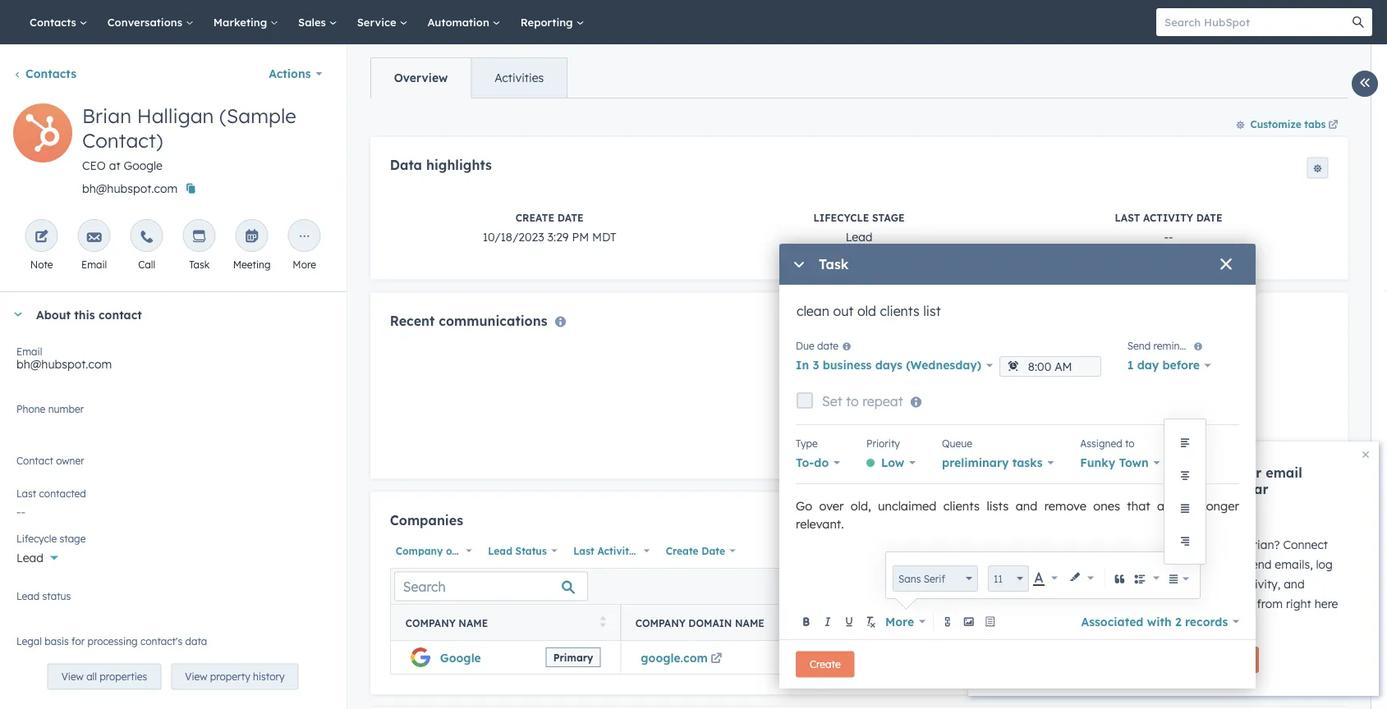 Task type: locate. For each thing, give the bounding box(es) containing it.
contacts'
[[1152, 577, 1201, 592]]

to for ready
[[1162, 538, 1173, 552]]

task image
[[192, 230, 207, 245]]

2 horizontal spatial last
[[1114, 211, 1140, 224]]

status
[[515, 545, 546, 557]]

stage
[[872, 211, 904, 224]]

phone number
[[16, 403, 84, 415]]

(wednesday)
[[906, 358, 981, 373]]

0 vertical spatial email
[[1266, 465, 1302, 481]]

account down the out
[[1184, 558, 1228, 572]]

lifecycle left stage at bottom left
[[16, 533, 57, 545]]

2 right with
[[1175, 615, 1182, 629]]

contact)
[[82, 128, 163, 153]]

activity inside last activity date --
[[1143, 211, 1193, 224]]

lead down lifecycle stage at the bottom of the page
[[16, 551, 43, 565]]

company down companies
[[395, 545, 442, 557]]

lifecycle left stage
[[813, 211, 869, 224]]

0 horizontal spatial more
[[293, 258, 316, 271]]

email down caret icon
[[16, 345, 42, 358]]

create up '10/18/2023'
[[515, 211, 554, 224]]

date
[[557, 211, 583, 224], [1196, 211, 1222, 224], [638, 545, 661, 557], [701, 545, 725, 557]]

actions
[[269, 67, 311, 81]]

1 horizontal spatial create
[[665, 545, 698, 557]]

owner down companies
[[445, 545, 476, 557]]

type
[[796, 437, 818, 450]]

go
[[796, 499, 812, 514]]

your up the longer
[[1231, 465, 1262, 481]]

due
[[796, 340, 814, 352]]

2 inside popup button
[[1175, 615, 1182, 629]]

add
[[1267, 517, 1286, 529]]

note image
[[34, 230, 49, 245]]

0 vertical spatial activity
[[1143, 211, 1193, 224]]

about left are on the bottom right
[[1124, 509, 1152, 521]]

longer
[[1204, 499, 1239, 514]]

2 vertical spatial create
[[810, 659, 841, 671]]

1 horizontal spatial about
[[1124, 509, 1152, 521]]

activity for last activity date --
[[1143, 211, 1193, 224]]

1 vertical spatial email
[[1152, 558, 1181, 572]]

recent
[[389, 312, 434, 329]]

Title text field
[[796, 302, 1239, 334]]

2 horizontal spatial email
[[1266, 465, 1302, 481]]

1 horizontal spatial and
[[1181, 481, 1206, 498]]

group
[[1130, 568, 1164, 590]]

relevant.
[[796, 517, 844, 532]]

0 horizontal spatial no
[[16, 461, 32, 475]]

task down task icon
[[189, 258, 210, 271]]

0 horizontal spatial lifecycle
[[16, 533, 57, 545]]

1 press to sort. element from the left
[[599, 616, 605, 630]]

1 horizontal spatial more
[[885, 615, 914, 629]]

to right the set
[[846, 393, 859, 410]]

and inside pro tip: connect your email account and calendar
[[1181, 481, 1206, 498]]

1 horizontal spatial activity
[[1143, 211, 1193, 224]]

no activities. alert
[[389, 348, 1328, 459]]

properties
[[100, 671, 147, 683]]

2 horizontal spatial create
[[810, 659, 841, 671]]

to-
[[796, 456, 814, 470]]

lifecycle for lifecycle stage lead
[[813, 211, 869, 224]]

1 vertical spatial about
[[1124, 509, 1152, 521]]

1 horizontal spatial all
[[1241, 597, 1254, 611]]

lifecycle stage lead
[[813, 211, 904, 244]]

owner for contact owner no owner
[[56, 455, 84, 467]]

date up the pm
[[557, 211, 583, 224]]

ready
[[1124, 538, 1159, 552]]

press to sort. element up create button at the bottom of page
[[805, 616, 811, 630]]

reminder
[[1153, 340, 1195, 352]]

company inside popup button
[[395, 545, 442, 557]]

1 vertical spatial 2
[[1175, 615, 1182, 629]]

sans serif button
[[893, 566, 978, 592]]

email for email
[[81, 258, 107, 271]]

company for company name
[[405, 617, 455, 630]]

legal
[[16, 635, 42, 648]]

2 right that
[[1155, 509, 1161, 521]]

lead
[[845, 229, 872, 244], [488, 545, 512, 557], [16, 551, 43, 565], [16, 590, 40, 602]]

your up schedule
[[1124, 577, 1148, 592]]

phone up --
[[840, 617, 876, 630]]

1 horizontal spatial phone
[[840, 617, 876, 630]]

out
[[1210, 538, 1228, 552]]

account inside ready to reach out to brian? connect your email account to send emails, log your contacts' email activity, and schedule meetings — all from right here in hubspot.
[[1184, 558, 1228, 572]]

and right "lists"
[[1016, 499, 1037, 514]]

0 vertical spatial and
[[1181, 481, 1206, 498]]

1 view from the left
[[61, 671, 84, 683]]

reporting
[[520, 15, 576, 29]]

2
[[1155, 509, 1161, 521], [1175, 615, 1182, 629]]

to up town at the bottom right of page
[[1125, 437, 1135, 450]]

0 horizontal spatial 2
[[1155, 509, 1161, 521]]

create for create
[[810, 659, 841, 671]]

about inside about this contact dropdown button
[[36, 307, 71, 322]]

lead status
[[488, 545, 546, 557]]

and inside go over old, unclaimed clients lists and remove ones that are no longer relevant.
[[1016, 499, 1037, 514]]

0 vertical spatial no
[[823, 442, 839, 457]]

0 vertical spatial lifecycle
[[813, 211, 869, 224]]

0 vertical spatial phone
[[16, 403, 45, 415]]

company for company domain name
[[635, 617, 685, 630]]

1 horizontal spatial no
[[823, 442, 839, 457]]

task right minimize dialog image
[[819, 256, 849, 273]]

pro
[[1124, 465, 1147, 481]]

no up last contacted
[[16, 461, 32, 475]]

0 horizontal spatial google
[[124, 158, 163, 173]]

remove
[[1044, 499, 1086, 514]]

last activity date --
[[1114, 211, 1222, 244]]

last inside popup button
[[573, 545, 594, 557]]

lead for lead
[[16, 551, 43, 565]]

edit button
[[13, 103, 72, 168]]

lifecycle inside lifecycle stage lead
[[813, 211, 869, 224]]

company left 'name'
[[405, 617, 455, 630]]

funky
[[1080, 456, 1115, 470]]

lifecycle for lifecycle stage
[[16, 533, 57, 545]]

to left send
[[1231, 558, 1243, 572]]

view down the for
[[61, 671, 84, 683]]

0 horizontal spatial create
[[515, 211, 554, 224]]

lead inside popup button
[[488, 545, 512, 557]]

lead status
[[16, 590, 71, 602]]

date up close dialog image
[[1196, 211, 1222, 224]]

1 vertical spatial more
[[885, 615, 914, 629]]

0 horizontal spatial account
[[1124, 481, 1177, 498]]

phone
[[16, 403, 45, 415], [840, 617, 876, 630]]

activity
[[1143, 211, 1193, 224], [597, 545, 635, 557]]

assigned
[[1080, 437, 1122, 450]]

0 vertical spatial about
[[36, 307, 71, 322]]

about left this
[[36, 307, 71, 322]]

owner up the contacted
[[56, 455, 84, 467]]

automation link
[[418, 0, 511, 44]]

press to sort. element
[[599, 616, 605, 630], [805, 616, 811, 630]]

email
[[1266, 465, 1302, 481], [1152, 558, 1181, 572], [1205, 577, 1234, 592]]

last
[[1114, 211, 1140, 224], [16, 487, 36, 500], [573, 545, 594, 557]]

funky town button
[[1080, 452, 1160, 475]]

at
[[109, 158, 120, 173]]

0 horizontal spatial press to sort. element
[[599, 616, 605, 630]]

1 vertical spatial your
[[1124, 558, 1148, 572]]

create date button
[[660, 541, 739, 562]]

task
[[819, 256, 849, 273], [189, 258, 210, 271]]

2 vertical spatial last
[[573, 545, 594, 557]]

before
[[1162, 358, 1200, 373]]

1 vertical spatial contacts
[[25, 67, 76, 81]]

0 vertical spatial all
[[1241, 597, 1254, 611]]

to for set
[[846, 393, 859, 410]]

0 vertical spatial last
[[1114, 211, 1140, 224]]

1 vertical spatial all
[[86, 671, 97, 683]]

and up no at bottom
[[1181, 481, 1206, 498]]

view property history
[[185, 671, 285, 683]]

all left properties
[[86, 671, 97, 683]]

contact's
[[140, 635, 182, 648]]

1
[[1127, 358, 1134, 373]]

send
[[1127, 340, 1151, 352]]

company up google.com at the bottom
[[635, 617, 685, 630]]

0 horizontal spatial about
[[36, 307, 71, 322]]

last inside last activity date --
[[1114, 211, 1140, 224]]

account up that
[[1124, 481, 1177, 498]]

phone for phone number
[[840, 617, 876, 630]]

email down email image
[[81, 258, 107, 271]]

more inside popup button
[[885, 615, 914, 629]]

company domain name
[[635, 617, 764, 630]]

date inside create date 10/18/2023 3:29 pm mdt
[[557, 211, 583, 224]]

1 horizontal spatial email
[[81, 258, 107, 271]]

1 vertical spatial contacts link
[[13, 67, 76, 81]]

caret image
[[13, 312, 23, 317]]

1 horizontal spatial google
[[440, 651, 481, 665]]

view left property
[[185, 671, 207, 683]]

reporting link
[[511, 0, 594, 44]]

-
[[1164, 229, 1168, 244], [1168, 229, 1173, 244], [846, 651, 850, 665], [850, 651, 855, 665]]

0 horizontal spatial and
[[1016, 499, 1037, 514]]

0 horizontal spatial phone
[[16, 403, 45, 415]]

0 horizontal spatial task
[[189, 258, 210, 271]]

about
[[36, 307, 71, 322], [1124, 509, 1152, 521]]

2 vertical spatial and
[[1284, 577, 1305, 592]]

no inside contact owner no owner
[[16, 461, 32, 475]]

0 horizontal spatial all
[[86, 671, 97, 683]]

lead down stage
[[845, 229, 872, 244]]

0 vertical spatial your
[[1231, 465, 1262, 481]]

1 vertical spatial last
[[16, 487, 36, 500]]

date up domain
[[701, 545, 725, 557]]

Phone number text field
[[16, 400, 330, 433]]

2 press to sort. element from the left
[[805, 616, 811, 630]]

1 horizontal spatial view
[[185, 671, 207, 683]]

email inside email bh@hubspot.com
[[16, 345, 42, 358]]

create left --
[[810, 659, 841, 671]]

marketing link
[[203, 0, 288, 44]]

email up —
[[1205, 577, 1234, 592]]

email up contacts'
[[1152, 558, 1181, 572]]

close dialog image
[[1220, 259, 1233, 272]]

name
[[735, 617, 764, 630]]

schedule
[[1124, 597, 1172, 611]]

view for view all properties
[[61, 671, 84, 683]]

contacts link
[[20, 0, 97, 44], [13, 67, 76, 81]]

1 horizontal spatial press to sort. element
[[805, 616, 811, 630]]

more down more icon
[[293, 258, 316, 271]]

0 horizontal spatial email
[[1152, 558, 1181, 572]]

create
[[515, 211, 554, 224], [665, 545, 698, 557], [810, 659, 841, 671]]

create inside button
[[810, 659, 841, 671]]

0 vertical spatial google
[[124, 158, 163, 173]]

about 2 minutes
[[1124, 509, 1200, 521]]

email
[[81, 258, 107, 271], [16, 345, 42, 358]]

1 horizontal spatial last
[[573, 545, 594, 557]]

all inside ready to reach out to brian? connect your email account to send emails, log your contacts' email activity, and schedule meetings — all from right here in hubspot.
[[1241, 597, 1254, 611]]

0 horizontal spatial last
[[16, 487, 36, 500]]

contact
[[99, 307, 142, 322]]

0 vertical spatial email
[[81, 258, 107, 271]]

email up add
[[1266, 465, 1302, 481]]

hubspot.
[[1137, 617, 1188, 631]]

phone left number
[[16, 403, 45, 415]]

do
[[814, 456, 829, 470]]

2 vertical spatial email
[[1205, 577, 1234, 592]]

phone for phone number
[[16, 403, 45, 415]]

old,
[[851, 499, 871, 514]]

lead left status at the bottom
[[16, 590, 40, 602]]

1 vertical spatial create
[[665, 545, 698, 557]]

owner inside company owner popup button
[[445, 545, 476, 557]]

navigation
[[370, 57, 567, 99]]

0 vertical spatial contacts link
[[20, 0, 97, 44]]

contact owner no owner
[[16, 455, 84, 475]]

status
[[42, 590, 71, 602]]

and down the emails,
[[1284, 577, 1305, 592]]

contact
[[16, 455, 53, 467]]

1 vertical spatial phone
[[840, 617, 876, 630]]

email for email bh@hubspot.com
[[16, 345, 42, 358]]

last contacted
[[16, 487, 86, 500]]

press to sort. element down last activity date popup button
[[599, 616, 605, 630]]

1 vertical spatial activity
[[597, 545, 635, 557]]

last activity date
[[573, 545, 661, 557]]

create inside create date 10/18/2023 3:29 pm mdt
[[515, 211, 554, 224]]

tip:
[[1151, 465, 1172, 481]]

more image
[[297, 230, 312, 245]]

preliminary
[[942, 456, 1009, 470]]

sales link
[[288, 0, 347, 44]]

0 vertical spatial account
[[1124, 481, 1177, 498]]

1 vertical spatial account
[[1184, 558, 1228, 572]]

0 horizontal spatial activity
[[597, 545, 635, 557]]

1 vertical spatial no
[[16, 461, 32, 475]]

google right at
[[124, 158, 163, 173]]

meeting
[[233, 258, 271, 271]]

lead inside "popup button"
[[16, 551, 43, 565]]

due date
[[796, 340, 838, 352]]

bh@hubspot.com down at
[[82, 181, 177, 196]]

no right type
[[823, 442, 839, 457]]

last activity date button
[[567, 541, 661, 562]]

create inside popup button
[[665, 545, 698, 557]]

0 horizontal spatial email
[[16, 345, 42, 358]]

google down 'name'
[[440, 651, 481, 665]]

google.com
[[640, 651, 707, 665]]

your down ready on the right of the page
[[1124, 558, 1148, 572]]

1 vertical spatial email
[[16, 345, 42, 358]]

1 horizontal spatial 2
[[1175, 615, 1182, 629]]

activity inside last activity date popup button
[[597, 545, 635, 557]]

all right —
[[1241, 597, 1254, 611]]

1 horizontal spatial account
[[1184, 558, 1228, 572]]

2 horizontal spatial and
[[1284, 577, 1305, 592]]

0 horizontal spatial view
[[61, 671, 84, 683]]

2 vertical spatial your
[[1124, 577, 1148, 592]]

more down sans on the right of the page
[[885, 615, 914, 629]]

your
[[1231, 465, 1262, 481], [1124, 558, 1148, 572], [1124, 577, 1148, 592]]

1 horizontal spatial lifecycle
[[813, 211, 869, 224]]

bh@hubspot.com up number
[[16, 357, 112, 372]]

lead left status
[[488, 545, 512, 557]]

to left reach
[[1162, 538, 1173, 552]]

create right last activity date
[[665, 545, 698, 557]]

1 vertical spatial and
[[1016, 499, 1037, 514]]

2 view from the left
[[185, 671, 207, 683]]

1 vertical spatial lifecycle
[[16, 533, 57, 545]]

that
[[1127, 499, 1150, 514]]

0 vertical spatial create
[[515, 211, 554, 224]]



Task type: vqa. For each thing, say whether or not it's contained in the screenshot.
Low
yes



Task type: describe. For each thing, give the bounding box(es) containing it.
press to sort. element for company name
[[599, 616, 605, 630]]

add button
[[1242, 512, 1297, 534]]

activity,
[[1237, 577, 1280, 592]]

about this contact button
[[0, 292, 330, 337]]

create for create date
[[665, 545, 698, 557]]

activities
[[494, 71, 543, 85]]

company owner
[[395, 545, 476, 557]]

more button
[[882, 611, 929, 634]]

call
[[138, 258, 155, 271]]

property
[[210, 671, 250, 683]]

lead for lead status
[[16, 590, 40, 602]]

google inside brian halligan (sample contact) ceo at google
[[124, 158, 163, 173]]

to-do button
[[796, 452, 840, 475]]

close image
[[1362, 452, 1369, 458]]

1 day before button
[[1127, 354, 1211, 377]]

service link
[[347, 0, 418, 44]]

customize tabs
[[1250, 118, 1325, 130]]

overview
[[394, 71, 447, 85]]

history
[[253, 671, 285, 683]]

HH:MM text field
[[999, 356, 1101, 377]]

preliminary tasks
[[942, 456, 1043, 470]]

1 vertical spatial bh@hubspot.com
[[16, 357, 112, 372]]

email bh@hubspot.com
[[16, 345, 112, 372]]

legal basis for processing contact's data
[[16, 635, 207, 648]]

connect
[[1283, 538, 1328, 552]]

create date 10/18/2023 3:29 pm mdt
[[482, 211, 616, 244]]

lead for lead status
[[488, 545, 512, 557]]

day
[[1137, 358, 1159, 373]]

contacted
[[39, 487, 86, 500]]

pm
[[572, 229, 589, 244]]

send
[[1246, 558, 1272, 572]]

sales
[[298, 15, 329, 29]]

your inside pro tip: connect your email account and calendar
[[1231, 465, 1262, 481]]

marketing
[[213, 15, 270, 29]]

view for view property history
[[185, 671, 207, 683]]

associated
[[1081, 615, 1143, 629]]

lead inside lifecycle stage lead
[[845, 229, 872, 244]]

email inside pro tip: connect your email account and calendar
[[1266, 465, 1302, 481]]

google.com link
[[640, 651, 725, 665]]

set to repeat
[[822, 393, 903, 410]]

in 3 business days (wednesday) button
[[796, 354, 993, 377]]

associated with 2 records
[[1081, 615, 1228, 629]]

last for last contacted
[[16, 487, 36, 500]]

meetings
[[1175, 597, 1225, 611]]

date left create date at the bottom of the page
[[638, 545, 661, 557]]

link opens in a new window image
[[710, 654, 722, 665]]

priority
[[866, 437, 900, 450]]

date
[[817, 340, 838, 352]]

town
[[1119, 456, 1149, 470]]

Last contacted text field
[[16, 497, 330, 523]]

business
[[823, 358, 872, 373]]

activity for last activity date
[[597, 545, 635, 557]]

calendar
[[1210, 481, 1268, 498]]

0 vertical spatial 2
[[1155, 509, 1161, 521]]

emails,
[[1275, 558, 1313, 572]]

google link
[[440, 651, 481, 665]]

service
[[357, 15, 399, 29]]

create for create date 10/18/2023 3:29 pm mdt
[[515, 211, 554, 224]]

email image
[[87, 230, 102, 245]]

about for about this contact
[[36, 307, 71, 322]]

in
[[1124, 617, 1134, 631]]

and for calendar
[[1181, 481, 1206, 498]]

search image
[[1353, 16, 1364, 28]]

data
[[185, 635, 207, 648]]

Search HubSpot search field
[[1156, 8, 1357, 36]]

press to sort. image
[[599, 616, 605, 628]]

ready to reach out to brian? connect your email account to send emails, log your contacts' email activity, and schedule meetings — all from right here in hubspot.
[[1124, 538, 1338, 631]]

companies
[[389, 512, 463, 528]]

owner up last contacted
[[36, 461, 69, 475]]

customize
[[1250, 118, 1301, 130]]

last for last activity date --
[[1114, 211, 1140, 224]]

meeting image
[[244, 230, 259, 245]]

owner for company owner
[[445, 545, 476, 557]]

are
[[1157, 499, 1176, 514]]

account inside pro tip: connect your email account and calendar
[[1124, 481, 1177, 498]]

navigation containing overview
[[370, 57, 567, 99]]

conversations link
[[97, 0, 203, 44]]

search button
[[1344, 8, 1372, 36]]

preliminary tasks button
[[942, 452, 1054, 475]]

conversations
[[107, 15, 185, 29]]

11 button
[[988, 566, 1029, 592]]

recent communications
[[389, 312, 547, 329]]

1 horizontal spatial task
[[819, 256, 849, 273]]

sans serif
[[898, 573, 945, 585]]

company for company owner
[[395, 545, 442, 557]]

and inside ready to reach out to brian? connect your email account to send emails, log your contacts' email activity, and schedule meetings — all from right here in hubspot.
[[1284, 577, 1305, 592]]

mdt
[[592, 229, 616, 244]]

clients
[[943, 499, 980, 514]]

date inside last activity date --
[[1196, 211, 1222, 224]]

go over old, unclaimed clients lists and remove ones that are no longer relevant.
[[796, 499, 1243, 532]]

11
[[994, 573, 1003, 585]]

0 vertical spatial more
[[293, 258, 316, 271]]

processing
[[87, 635, 138, 648]]

1 horizontal spatial email
[[1205, 577, 1234, 592]]

actions button
[[258, 57, 333, 90]]

set
[[822, 393, 842, 410]]

no activities.
[[823, 442, 894, 457]]

pro tip: connect your email account and calendar
[[1124, 465, 1302, 498]]

log
[[1316, 558, 1333, 572]]

minimize dialog image
[[792, 259, 806, 272]]

lists
[[987, 499, 1009, 514]]

view all properties
[[61, 671, 147, 683]]

press to sort. image
[[805, 616, 811, 628]]

data highlights
[[389, 157, 491, 173]]

—
[[1228, 597, 1238, 611]]

associated with 2 records button
[[1081, 611, 1239, 634]]

0 vertical spatial bh@hubspot.com
[[82, 181, 177, 196]]

Search search field
[[394, 572, 587, 602]]

unclaimed
[[878, 499, 937, 514]]

company name
[[405, 617, 488, 630]]

this
[[74, 307, 95, 322]]

0 vertical spatial contacts
[[30, 15, 79, 29]]

to right the out
[[1231, 538, 1242, 552]]

number
[[879, 617, 923, 630]]

no inside no activities. alert
[[823, 442, 839, 457]]

sans
[[898, 573, 921, 585]]

to for assigned
[[1125, 437, 1135, 450]]

and for remove
[[1016, 499, 1037, 514]]

from
[[1257, 597, 1283, 611]]

last for last activity date
[[573, 545, 594, 557]]

brian?
[[1245, 538, 1280, 552]]

--
[[846, 651, 855, 665]]

press to sort. element for company domain name
[[805, 616, 811, 630]]

domain
[[688, 617, 732, 630]]

records
[[1185, 615, 1228, 629]]

1 vertical spatial google
[[440, 651, 481, 665]]

minutes
[[1163, 509, 1200, 521]]

about for about 2 minutes
[[1124, 509, 1152, 521]]

link opens in a new window image
[[710, 654, 722, 665]]

call image
[[139, 230, 154, 245]]

stage
[[60, 533, 86, 545]]



